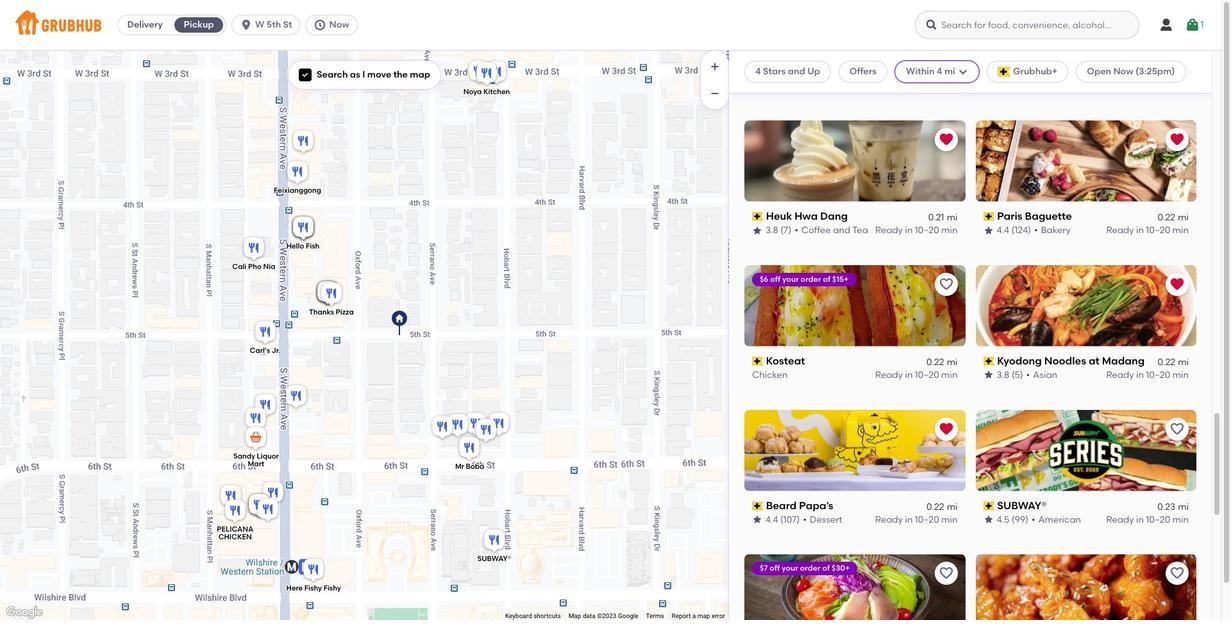 Task type: describe. For each thing, give the bounding box(es) containing it.
cali
[[232, 263, 246, 271]]

map
[[569, 613, 581, 620]]

ready for subway®
[[1107, 514, 1134, 525]]

1 fishy from the left
[[304, 585, 322, 593]]

heuk hwa dang image
[[260, 480, 286, 509]]

pelicana chicken
[[217, 526, 253, 542]]

subscription pass image for kosteat
[[752, 357, 764, 366]]

(107)
[[780, 514, 800, 525]]

california rock'n sushi image
[[218, 484, 243, 512]]

ready for heuk hwa dang
[[875, 225, 903, 236]]

delivery
[[127, 19, 163, 30]]

of for $30+
[[822, 565, 830, 574]]

move
[[367, 69, 391, 80]]

the
[[394, 69, 408, 80]]

dang
[[820, 210, 848, 222]]

shortcuts
[[534, 613, 561, 620]]

save this restaurant image for $15+
[[939, 277, 954, 292]]

Search for food, convenience, alcohol... search field
[[915, 11, 1140, 39]]

min for paris baguette
[[1173, 225, 1189, 236]]

tpo coffee image
[[252, 392, 278, 421]]

0.21
[[928, 212, 944, 223]]

1 4 from the left
[[755, 66, 761, 77]]

4.4 for paris baguette
[[997, 225, 1009, 236]]

pelicana chicken image
[[222, 498, 248, 526]]

1 vertical spatial save this restaurant image
[[1170, 422, 1185, 437]]

jr.
[[271, 347, 280, 355]]

stars
[[763, 66, 786, 77]]

1 horizontal spatial subway®
[[997, 500, 1047, 512]]

plus icon image
[[709, 60, 721, 73]]

ready in 10–20 min for kyodong noodles at madang
[[1107, 370, 1189, 380]]

american
[[1039, 514, 1081, 525]]

ready for mister bossam
[[1107, 80, 1134, 91]]

$6 off your order of $15+
[[760, 275, 849, 284]]

papa's
[[799, 500, 833, 512]]

star icon image for mister
[[983, 81, 994, 91]]

feixianggong
[[274, 186, 321, 195]]

up
[[807, 66, 820, 77]]

w 5th st
[[255, 19, 292, 30]]

open now (3:25pm)
[[1087, 66, 1175, 77]]

kitchen
[[483, 88, 510, 96]]

ready for kosteat
[[875, 370, 903, 380]]

seoul pho image
[[315, 280, 340, 308]]

now inside button
[[329, 19, 349, 30]]

kyochon chicken (w 6th st) image
[[429, 414, 455, 442]]

5th
[[267, 19, 281, 30]]

hello fish image
[[290, 215, 316, 243]]

map data ©2023 google
[[569, 613, 638, 620]]

star icon image for paris
[[983, 225, 994, 236]]

kosteat image
[[246, 493, 272, 521]]

mr boba image
[[456, 435, 482, 464]]

report a map error link
[[672, 613, 725, 620]]

main navigation navigation
[[0, 0, 1222, 51]]

subway® inside "map" region
[[477, 556, 511, 564]]

your location image
[[392, 311, 407, 335]]

california rock'n sushi logo image
[[745, 555, 965, 621]]

cafe nandarang image
[[463, 411, 488, 439]]

3.8 for heuk hwa dang
[[766, 225, 778, 236]]

boba
[[466, 463, 484, 472]]

ready for paris baguette
[[1107, 225, 1134, 236]]

order for $30+
[[800, 565, 821, 574]]

min for heuk hwa dang
[[941, 225, 958, 236]]

4.5 (99)
[[997, 514, 1029, 525]]

google
[[618, 613, 638, 620]]

proceed to checkout
[[1065, 362, 1158, 373]]

st
[[283, 19, 292, 30]]

grubhub plus flag logo image
[[998, 67, 1011, 77]]

report a map error
[[672, 613, 725, 620]]

• for bossam
[[1032, 80, 1035, 91]]

in for kyodong noodles at madang
[[1136, 370, 1144, 380]]

in for paris baguette
[[1136, 225, 1144, 236]]

0.18 mi
[[928, 67, 958, 78]]

pho
[[248, 263, 261, 271]]

(25)
[[1012, 80, 1028, 91]]

keyboard
[[505, 613, 532, 620]]

3.8 (25)
[[997, 80, 1028, 91]]

fish
[[306, 243, 319, 251]]

(124)
[[1012, 225, 1031, 236]]

4 stars and up
[[755, 66, 820, 77]]

tehranro grill image
[[290, 215, 316, 243]]

within 4 mi
[[906, 66, 955, 77]]

madang
[[1102, 355, 1145, 367]]

1
[[1201, 19, 1204, 30]]

noya
[[463, 88, 481, 96]]

feixianggong image
[[284, 159, 310, 187]]

save this restaurant image for $30+
[[939, 567, 954, 582]]

nia
[[263, 263, 275, 271]]

chicken
[[218, 534, 252, 542]]

pickup button
[[172, 15, 226, 35]]

the coffee bean and tea leaf image
[[315, 280, 340, 308]]

off for $7
[[770, 565, 780, 574]]

• for noodles
[[1027, 370, 1030, 380]]

carl's jr.
[[250, 347, 280, 355]]

thanks pizza
[[309, 309, 353, 317]]

dessert
[[810, 514, 843, 525]]

0.18
[[928, 67, 944, 78]]

subscription pass image for paris baguette
[[983, 212, 995, 221]]

$7
[[760, 565, 768, 574]]

mister bossam image
[[290, 128, 316, 156]]

hwa
[[795, 210, 818, 222]]

• for baguette
[[1034, 225, 1038, 236]]

terms link
[[646, 613, 664, 620]]

• bakery
[[1034, 225, 1071, 236]]

baguette
[[1025, 210, 1072, 222]]

kyodong noodles at madang
[[997, 355, 1145, 367]]

pelicana chicken logo image
[[976, 555, 1197, 621]]

map region
[[0, 0, 782, 621]]

sandy liquor mart mr boba
[[233, 453, 484, 472]]

pelicana
[[217, 526, 253, 534]]

keyboard shortcuts button
[[505, 612, 561, 621]]

asian
[[1033, 370, 1058, 380]]

star icon image for heuk
[[752, 225, 762, 236]]

proceed
[[1065, 362, 1102, 373]]

1 horizontal spatial now
[[1114, 66, 1134, 77]]

thanks pizza image
[[318, 281, 344, 309]]

• for hwa
[[795, 225, 798, 236]]

star icon image for beard
[[752, 515, 762, 525]]

10–20 for subway®
[[1146, 514, 1171, 525]]

svg image up within 4 mi
[[925, 19, 938, 31]]

w
[[255, 19, 264, 30]]

offers
[[850, 66, 877, 77]]

0 horizontal spatial map
[[410, 69, 430, 80]]

0.22 for beard papa's
[[927, 501, 944, 512]]

beard
[[766, 500, 797, 512]]

mart for sandy liquor mart mr boba
[[248, 461, 264, 469]]

order for $15+
[[801, 275, 821, 284]]

©2023
[[597, 613, 617, 620]]

ready in 10–20 min for kosteat
[[875, 370, 958, 380]]

cali pho nia
[[232, 263, 275, 271]]

your location image
[[392, 311, 407, 335]]

jaws topokki image
[[473, 417, 499, 446]]

$15+
[[832, 275, 849, 284]]

subscription pass image for heuk hwa dang
[[752, 212, 764, 221]]

creek tea image
[[243, 406, 268, 434]]

mart for sandy liquor mart
[[835, 65, 859, 78]]

mister bossam
[[997, 65, 1071, 78]]

beard papa's
[[766, 500, 833, 512]]

0.19
[[1160, 67, 1176, 78]]

paris
[[997, 210, 1023, 222]]

0.22 mi for kyodong noodles at madang
[[1158, 357, 1189, 367]]

pizza
[[335, 309, 353, 317]]

10–20 for kosteat
[[915, 370, 939, 380]]

• coffee and tea
[[795, 225, 868, 236]]

(7)
[[781, 225, 792, 236]]

0.21 mi
[[928, 212, 958, 223]]

feng mao bbq lamb kebab western image
[[290, 215, 316, 243]]

saved restaurant button for paris baguette
[[1166, 128, 1189, 151]]

carl's
[[250, 347, 270, 355]]

kosteat logo image
[[745, 265, 965, 347]]

min for mister bossam
[[1173, 80, 1189, 91]]

twozone image
[[315, 280, 340, 308]]

10–20 for paris baguette
[[1146, 225, 1171, 236]]

mi for noodles
[[1178, 357, 1189, 367]]

mi for papa's
[[947, 501, 958, 512]]

carl's jr. image
[[252, 319, 278, 348]]

sandy liquor mart image
[[243, 425, 268, 453]]

to
[[1104, 362, 1113, 373]]

paris baguette
[[997, 210, 1072, 222]]



Task type: locate. For each thing, give the bounding box(es) containing it.
svg image
[[1185, 17, 1201, 33], [240, 19, 253, 31], [925, 19, 938, 31], [301, 71, 309, 79]]

0 vertical spatial 4.4
[[997, 225, 1009, 236]]

now up search
[[329, 19, 349, 30]]

mi for hwa
[[947, 212, 958, 223]]

0 horizontal spatial and
[[788, 66, 805, 77]]

noodles
[[1044, 355, 1086, 367]]

in for sandy liquor mart
[[905, 80, 913, 91]]

10–20 for mister bossam
[[1146, 80, 1171, 91]]

now right open
[[1114, 66, 1134, 77]]

order
[[801, 275, 821, 284], [800, 565, 821, 574]]

4.4 down paris
[[997, 225, 1009, 236]]

open
[[1087, 66, 1111, 77]]

now
[[329, 19, 349, 30], [1114, 66, 1134, 77]]

sandy inside sandy liquor mart mr boba
[[233, 453, 255, 461]]

subscription pass image for beard papa's
[[752, 502, 764, 511]]

4.4 down the beard
[[766, 514, 778, 525]]

3.8 (7)
[[766, 225, 792, 236]]

(99)
[[1012, 514, 1029, 525]]

at
[[1089, 355, 1100, 367]]

10–20
[[915, 80, 939, 91], [1146, 80, 1171, 91], [915, 225, 939, 236], [1146, 225, 1171, 236], [915, 370, 939, 380], [1146, 370, 1171, 380], [915, 514, 939, 525], [1146, 514, 1171, 525]]

10–20 for kyodong noodles at madang
[[1146, 370, 1171, 380]]

and for up
[[788, 66, 805, 77]]

keyboard shortcuts
[[505, 613, 561, 620]]

search
[[317, 69, 348, 80]]

subway®
[[997, 500, 1047, 512], [477, 556, 511, 564]]

1 horizontal spatial svg image
[[958, 67, 968, 77]]

min up saved restaurant icon
[[1173, 225, 1189, 236]]

sandy
[[766, 65, 798, 78], [233, 453, 255, 461]]

subscription pass image left paris
[[983, 212, 995, 221]]

0 vertical spatial order
[[801, 275, 821, 284]]

your for $7
[[782, 565, 798, 574]]

star icon image left 3.8 (25)
[[983, 81, 994, 91]]

0 horizontal spatial sandy
[[233, 453, 255, 461]]

save this restaurant image
[[939, 277, 954, 292], [1170, 422, 1185, 437], [939, 567, 954, 582]]

• for papa's
[[803, 514, 807, 525]]

and left up
[[788, 66, 805, 77]]

min left 3.8 (5)
[[941, 370, 958, 380]]

min
[[941, 80, 958, 91], [1173, 80, 1189, 91], [941, 225, 958, 236], [1173, 225, 1189, 236], [941, 370, 958, 380], [1173, 370, 1189, 380], [941, 514, 958, 525], [1173, 514, 1189, 525]]

paris baguette image
[[255, 497, 281, 525]]

saved restaurant button for beard papa's
[[935, 418, 958, 441]]

1 horizontal spatial 4
[[937, 66, 942, 77]]

1 vertical spatial order
[[800, 565, 821, 574]]

ready in 10–20 min for paris baguette
[[1107, 225, 1189, 236]]

alcohol
[[752, 80, 785, 91]]

1 vertical spatial now
[[1114, 66, 1134, 77]]

mr
[[455, 463, 464, 472]]

kosteat
[[766, 355, 805, 367]]

2 4 from the left
[[937, 66, 942, 77]]

• american
[[1032, 514, 1081, 525]]

0.22 for paris baguette
[[1158, 212, 1176, 223]]

fishy
[[304, 585, 322, 593], [323, 585, 341, 593]]

min down 0.23 mi
[[1173, 514, 1189, 525]]

min for kyodong noodles at madang
[[1173, 370, 1189, 380]]

minus icon image
[[709, 87, 721, 100]]

0 horizontal spatial mart
[[248, 461, 264, 469]]

svg image left search
[[301, 71, 309, 79]]

0 vertical spatial of
[[823, 275, 831, 284]]

saved restaurant image
[[1170, 277, 1185, 292]]

4.5
[[997, 514, 1010, 525]]

data
[[583, 613, 596, 620]]

• right (5)
[[1027, 370, 1030, 380]]

mi for baguette
[[1178, 212, 1189, 223]]

2 vertical spatial 3.8
[[997, 370, 1010, 380]]

svg image inside '1' button
[[1185, 17, 1201, 33]]

report
[[672, 613, 691, 620]]

1 vertical spatial subway®
[[477, 556, 511, 564]]

heuk hwa dang logo image
[[745, 120, 965, 202]]

1 vertical spatial your
[[782, 565, 798, 574]]

2 vertical spatial save this restaurant image
[[939, 567, 954, 582]]

sandy down creek tea icon
[[233, 453, 255, 461]]

2 vertical spatial subscription pass image
[[752, 502, 764, 511]]

your right the $7
[[782, 565, 798, 574]]

of left $30+
[[822, 565, 830, 574]]

3.8 left (7)
[[766, 225, 778, 236]]

min left 4.5
[[941, 514, 958, 525]]

0.22 mi for beard papa's
[[927, 501, 958, 512]]

noya kitchen
[[463, 88, 510, 96]]

proceed to checkout button
[[1026, 356, 1198, 379]]

of for $15+
[[823, 275, 831, 284]]

liquor up heuk hwa dang icon
[[257, 453, 278, 461]]

0 horizontal spatial svg image
[[314, 19, 327, 31]]

• down the paris baguette on the right of the page
[[1034, 225, 1038, 236]]

cali pho nia image
[[241, 235, 266, 264]]

kyodong noodles at madang image
[[246, 493, 272, 521]]

1 vertical spatial sandy
[[233, 453, 255, 461]]

0 vertical spatial subscription pass image
[[983, 67, 995, 76]]

4.4 for beard papa's
[[766, 514, 778, 525]]

0.22 mi
[[1158, 212, 1189, 223], [927, 357, 958, 367], [1158, 357, 1189, 367], [927, 501, 958, 512]]

1 horizontal spatial fishy
[[323, 585, 341, 593]]

in for kosteat
[[905, 370, 913, 380]]

coffee
[[802, 225, 831, 236]]

ready for sandy liquor mart
[[875, 80, 903, 91]]

1 horizontal spatial 4.4
[[997, 225, 1009, 236]]

• right (7)
[[795, 225, 798, 236]]

beard papa's image
[[246, 493, 272, 521]]

1 vertical spatial 3.8
[[766, 225, 778, 236]]

10–20 for sandy liquor mart
[[915, 80, 939, 91]]

0 vertical spatial off
[[770, 275, 781, 284]]

subscription pass image for mister bossam
[[983, 67, 995, 76]]

thanks
[[309, 309, 334, 317]]

chicken
[[752, 370, 788, 380]]

korean
[[1038, 80, 1070, 91]]

1 vertical spatial of
[[822, 565, 830, 574]]

3.8 left (5)
[[997, 370, 1010, 380]]

mi for liquor
[[947, 67, 958, 78]]

off
[[770, 275, 781, 284], [770, 565, 780, 574]]

0 vertical spatial sandy
[[766, 65, 798, 78]]

star icon image for kyodong
[[983, 370, 994, 381]]

saved restaurant image
[[939, 132, 954, 147], [1170, 132, 1185, 147], [939, 422, 954, 437]]

0 vertical spatial liquor
[[800, 65, 833, 78]]

noya kitchen image
[[474, 60, 499, 88]]

liquor right stars
[[800, 65, 833, 78]]

0 vertical spatial your
[[782, 275, 799, 284]]

1 horizontal spatial liquor
[[800, 65, 833, 78]]

off right $6
[[770, 275, 781, 284]]

svg image inside now button
[[314, 19, 327, 31]]

subscription pass image left the beard
[[752, 502, 764, 511]]

star icon image left 4.4 (107)
[[752, 515, 762, 525]]

bumsan organic milk bar image
[[283, 383, 309, 412]]

star icon image left 3.8 (7)
[[752, 225, 762, 236]]

katsu bar image
[[486, 411, 511, 439]]

0 horizontal spatial liquor
[[257, 453, 278, 461]]

svg image right 0.18 mi on the top of page
[[958, 67, 968, 77]]

w 5th st button
[[232, 15, 306, 35]]

liquor inside sandy liquor mart mr boba
[[257, 453, 278, 461]]

svg image for 1
[[1185, 17, 1201, 33]]

kyodong noodles at madang logo image
[[976, 265, 1197, 347]]

liquor for sandy liquor mart
[[800, 65, 833, 78]]

min for subway®
[[1173, 514, 1189, 525]]

saved restaurant image for heuk hwa dang
[[939, 132, 954, 147]]

off for $6
[[770, 275, 781, 284]]

star icon image left 4.4 (124) at the top of page
[[983, 225, 994, 236]]

subscription pass image for subway®
[[983, 502, 995, 511]]

svg image
[[1159, 17, 1174, 33], [314, 19, 327, 31], [958, 67, 968, 77]]

your
[[782, 275, 799, 284], [782, 565, 798, 574]]

saved restaurant image for beard papa's
[[939, 422, 954, 437]]

kyodong
[[997, 355, 1042, 367]]

mart inside sandy liquor mart mr boba
[[248, 461, 264, 469]]

0.22 mi for paris baguette
[[1158, 212, 1189, 223]]

10–20 for beard papa's
[[915, 514, 939, 525]]

sinjeon la image
[[315, 280, 340, 308]]

88 hotdog & juicy & cottonhi image
[[445, 412, 470, 441]]

3.8 down grubhub plus flag logo
[[997, 80, 1010, 91]]

ready in 10–20 min
[[875, 80, 958, 91], [1107, 80, 1189, 91], [875, 225, 958, 236], [1107, 225, 1189, 236], [875, 370, 958, 380], [1107, 370, 1189, 380], [875, 514, 958, 525], [1107, 514, 1189, 525]]

subway® up (99)
[[997, 500, 1047, 512]]

4 right within
[[937, 66, 942, 77]]

subway® image
[[481, 528, 507, 556]]

4 left stars
[[755, 66, 761, 77]]

subscription pass image
[[752, 67, 764, 76], [752, 212, 764, 221], [752, 357, 764, 366], [983, 357, 995, 366], [983, 502, 995, 511]]

here fishy fishy image
[[300, 557, 326, 585]]

your right $6
[[782, 275, 799, 284]]

now button
[[306, 15, 363, 35]]

1 vertical spatial off
[[770, 565, 780, 574]]

3.8 (5)
[[997, 370, 1023, 380]]

mart
[[835, 65, 859, 78], [248, 461, 264, 469]]

google image
[[3, 605, 46, 621]]

subscription pass image left grubhub plus flag logo
[[983, 67, 995, 76]]

mister
[[997, 65, 1028, 78]]

here fishy fishy
[[286, 585, 341, 593]]

svg image right "st"
[[314, 19, 327, 31]]

paris baguette logo image
[[976, 120, 1197, 202]]

0 vertical spatial map
[[410, 69, 430, 80]]

min right checkout
[[1173, 370, 1189, 380]]

svg image inside w 5th st button
[[240, 19, 253, 31]]

1 horizontal spatial mart
[[835, 65, 859, 78]]

0.22 mi for kosteat
[[927, 357, 958, 367]]

1 button
[[1185, 13, 1204, 37]]

ready in 10–20 min for mister bossam
[[1107, 80, 1189, 91]]

sandy for sandy liquor mart
[[766, 65, 798, 78]]

delivery button
[[118, 15, 172, 35]]

order left $15+
[[801, 275, 821, 284]]

min for beard papa's
[[941, 514, 958, 525]]

0 horizontal spatial fishy
[[304, 585, 322, 593]]

0 vertical spatial and
[[788, 66, 805, 77]]

• down beard papa's
[[803, 514, 807, 525]]

svg image up 0.19 mi
[[1185, 17, 1201, 33]]

sandy liquor mart
[[766, 65, 859, 78]]

boba bear image
[[290, 215, 316, 243]]

svg image for w 5th st
[[240, 19, 253, 31]]

3.8 for mister bossam
[[997, 80, 1010, 91]]

map right "a" at the bottom of the page
[[697, 613, 710, 620]]

min for sandy liquor mart
[[941, 80, 958, 91]]

of left $15+
[[823, 275, 831, 284]]

2 horizontal spatial svg image
[[1159, 17, 1174, 33]]

in for mister bossam
[[1136, 80, 1144, 91]]

1 vertical spatial and
[[833, 225, 850, 236]]

3.8
[[997, 80, 1010, 91], [766, 225, 778, 236], [997, 370, 1010, 380]]

ready for beard papa's
[[875, 514, 903, 525]]

liquor
[[800, 65, 833, 78], [257, 453, 278, 461]]

and down "dang"
[[833, 225, 850, 236]]

subscription pass image for sandy liquor mart
[[752, 67, 764, 76]]

i
[[362, 69, 365, 80]]

in for heuk hwa dang
[[905, 225, 913, 236]]

1 horizontal spatial map
[[697, 613, 710, 620]]

sandy for sandy liquor mart mr boba
[[233, 453, 255, 461]]

min for kosteat
[[941, 370, 958, 380]]

ready in 10–20 min for beard papa's
[[875, 514, 958, 525]]

0 vertical spatial save this restaurant image
[[939, 277, 954, 292]]

subscription pass image
[[983, 67, 995, 76], [983, 212, 995, 221], [752, 502, 764, 511]]

mart down sandy liquor mart image
[[248, 461, 264, 469]]

terms
[[646, 613, 664, 620]]

within
[[906, 66, 935, 77]]

in for beard papa's
[[905, 514, 913, 525]]

• right (25)
[[1032, 80, 1035, 91]]

ready in 10–20 min for heuk hwa dang
[[875, 225, 958, 236]]

0 horizontal spatial 4
[[755, 66, 761, 77]]

pickup
[[184, 19, 214, 30]]

4.4
[[997, 225, 1009, 236], [766, 514, 778, 525]]

0 horizontal spatial subway®
[[477, 556, 511, 564]]

your for $6
[[782, 275, 799, 284]]

1 horizontal spatial and
[[833, 225, 850, 236]]

4
[[755, 66, 761, 77], [937, 66, 942, 77]]

1 vertical spatial subscription pass image
[[983, 212, 995, 221]]

1 vertical spatial map
[[697, 613, 710, 620]]

0 vertical spatial now
[[329, 19, 349, 30]]

bossam
[[1031, 65, 1071, 78]]

1 vertical spatial 4.4
[[766, 514, 778, 525]]

subway® logo image
[[976, 410, 1197, 492]]

(5)
[[1012, 370, 1023, 380]]

hello fish
[[286, 243, 319, 251]]

ready in 10–20 min for subway®
[[1107, 514, 1189, 525]]

min down 0.21 mi
[[941, 225, 958, 236]]

ready in 10–20 min for sandy liquor mart
[[875, 80, 958, 91]]

save this restaurant button
[[935, 273, 958, 296], [1166, 418, 1189, 441], [935, 563, 958, 586], [1166, 563, 1189, 586]]

two hands corn dog - korea town (s western ave) image
[[315, 280, 340, 308]]

• asian
[[1027, 370, 1058, 380]]

subway® up keyboard
[[477, 556, 511, 564]]

svg image left w
[[240, 19, 253, 31]]

min down 0.19 mi
[[1173, 80, 1189, 91]]

1 vertical spatial liquor
[[257, 453, 278, 461]]

map right the in the left of the page
[[410, 69, 430, 80]]

star icon image
[[983, 81, 994, 91], [752, 225, 762, 236], [983, 225, 994, 236], [983, 370, 994, 381], [752, 515, 762, 525], [983, 515, 994, 525]]

hello
[[286, 243, 304, 251]]

off right the $7
[[770, 565, 780, 574]]

search as i move the map
[[317, 69, 430, 80]]

here
[[286, 585, 303, 593]]

0 vertical spatial subway®
[[997, 500, 1047, 512]]

svg image left '1' button
[[1159, 17, 1174, 33]]

beard papa's logo image
[[745, 410, 965, 492]]

saved restaurant image for paris baguette
[[1170, 132, 1185, 147]]

1 horizontal spatial sandy
[[766, 65, 798, 78]]

1 vertical spatial mart
[[248, 461, 264, 469]]

svg image for search as i move the map
[[301, 71, 309, 79]]

mart right up
[[835, 65, 859, 78]]

3.8 for kyodong noodles at madang
[[997, 370, 1010, 380]]

in
[[905, 80, 913, 91], [1136, 80, 1144, 91], [905, 225, 913, 236], [1136, 225, 1144, 236], [905, 370, 913, 380], [1136, 370, 1144, 380], [905, 514, 913, 525], [1136, 514, 1144, 525]]

min down 0.18 mi on the top of page
[[941, 80, 958, 91]]

in for subway®
[[1136, 514, 1144, 525]]

10–20 for heuk hwa dang
[[915, 225, 939, 236]]

• dessert
[[803, 514, 843, 525]]

star icon image left 4.5
[[983, 515, 994, 525]]

heuk hwa dang
[[766, 210, 848, 222]]

and for tea
[[833, 225, 850, 236]]

jubilee liquor image
[[466, 58, 492, 87]]

sandy up alcohol
[[766, 65, 798, 78]]

saved restaurant button for heuk hwa dang
[[935, 128, 958, 151]]

liquor for sandy liquor mart mr boba
[[257, 453, 278, 461]]

mi for bossam
[[1178, 67, 1189, 78]]

0 vertical spatial mart
[[835, 65, 859, 78]]

error
[[712, 613, 725, 620]]

• right (99)
[[1032, 514, 1035, 525]]

subscription pass image for kyodong noodles at madang
[[983, 357, 995, 366]]

ready for kyodong noodles at madang
[[1107, 370, 1134, 380]]

checkout
[[1116, 362, 1158, 373]]

pizza go image
[[483, 59, 509, 87]]

save this restaurant image
[[1170, 567, 1185, 582]]

0.22 for kosteat
[[927, 357, 944, 367]]

0.22 for kyodong noodles at madang
[[1158, 357, 1176, 367]]

2 fishy from the left
[[323, 585, 341, 593]]

0 vertical spatial 3.8
[[997, 80, 1010, 91]]

order left $30+
[[800, 565, 821, 574]]

star icon image left 3.8 (5)
[[983, 370, 994, 381]]

saved restaurant button for kyodong noodles at madang
[[1166, 273, 1189, 296]]

ready
[[875, 80, 903, 91], [1107, 80, 1134, 91], [875, 225, 903, 236], [1107, 225, 1134, 236], [875, 370, 903, 380], [1107, 370, 1134, 380], [875, 514, 903, 525], [1107, 514, 1134, 525]]

0 horizontal spatial 4.4
[[766, 514, 778, 525]]

0 horizontal spatial now
[[329, 19, 349, 30]]



Task type: vqa. For each thing, say whether or not it's contained in the screenshot.
SEARCH SALT AND SUGAR CAFE AND BAKERY search box
no



